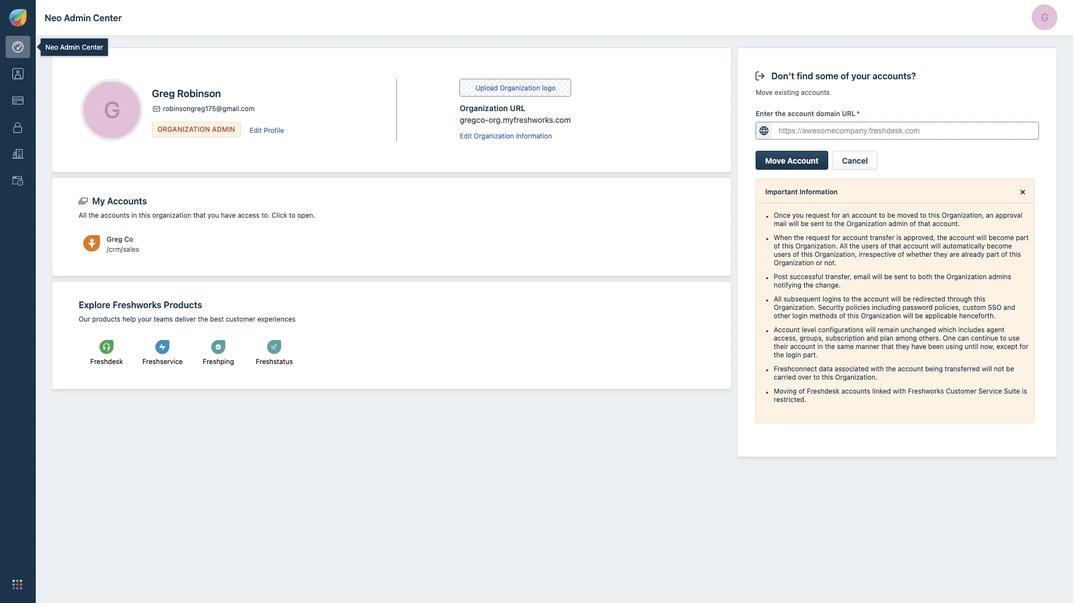 Task type: locate. For each thing, give the bounding box(es) containing it.
1 horizontal spatial freshdesk
[[807, 387, 840, 396]]

move
[[756, 88, 773, 97], [765, 156, 785, 165]]

greg co /crm/sales
[[107, 235, 139, 253]]

best
[[210, 315, 224, 324]]

manner
[[856, 343, 880, 351]]

all down notifying
[[774, 295, 782, 304]]

greg left robinson
[[152, 88, 175, 100]]

this left or
[[801, 250, 813, 259]]

0 horizontal spatial freshdesk
[[90, 358, 123, 366]]

0 horizontal spatial your
[[138, 315, 152, 324]]

0 vertical spatial organization.
[[796, 242, 838, 250]]

organization
[[158, 125, 210, 133]]

move up enter
[[756, 88, 773, 97]]

2 horizontal spatial accounts
[[842, 387, 870, 396]]

organization. down notifying
[[774, 304, 816, 312]]

access,
[[774, 334, 798, 343]]

account.
[[932, 220, 960, 228]]

2 vertical spatial all
[[774, 295, 782, 304]]

edit profile link
[[250, 125, 284, 135]]

1 vertical spatial request
[[806, 234, 830, 242]]

1 vertical spatial part
[[986, 250, 999, 259]]

0 vertical spatial move
[[756, 88, 773, 97]]

greg inside greg co /crm/sales
[[107, 235, 122, 243]]

products
[[164, 300, 202, 310]]

center
[[93, 13, 122, 23], [82, 43, 103, 51]]

with
[[871, 365, 884, 373], [893, 387, 906, 396]]

freshstatus
[[256, 358, 293, 366]]

profile picture image
[[1032, 4, 1057, 30], [83, 82, 140, 139]]

your left accounts? on the top right of page
[[851, 71, 870, 81]]

will up manner
[[865, 326, 876, 334]]

• left post
[[765, 273, 769, 283]]

associated
[[835, 365, 869, 373]]

is down 'admin'
[[897, 234, 902, 242]]

for up not. at the right top of the page
[[832, 234, 841, 242]]

users up email
[[862, 242, 879, 250]]

that down 'remain'
[[881, 343, 894, 351]]

have down unchanged
[[911, 343, 926, 351]]

be up unchanged
[[915, 312, 923, 320]]

until
[[965, 343, 978, 351]]

in up data
[[817, 343, 823, 351]]

url inside organization url gregco-org.myfreshworks.com
[[510, 103, 525, 113]]

1 horizontal spatial is
[[1022, 387, 1027, 396]]

freshdesk down data
[[807, 387, 840, 396]]

subsequent
[[784, 295, 821, 304]]

accounts
[[801, 88, 830, 97], [101, 211, 130, 220], [842, 387, 870, 396]]

1 vertical spatial freshworks
[[908, 387, 944, 396]]

edit profile
[[250, 126, 284, 135]]

profile
[[264, 126, 284, 135]]

not.
[[824, 259, 837, 267]]

0 vertical spatial greg
[[152, 88, 175, 100]]

edit down gregco-
[[460, 132, 472, 140]]

request down important information on the top of page
[[806, 211, 830, 220]]

important information
[[765, 188, 838, 196]]

url
[[510, 103, 525, 113], [842, 109, 856, 118]]

in down accounts
[[131, 211, 137, 220]]

this down mail
[[782, 242, 794, 250]]

1 horizontal spatial information
[[800, 188, 838, 196]]

sent
[[811, 220, 824, 228], [894, 273, 908, 281]]

neo admin center image
[[12, 41, 23, 53]]

1 horizontal spatial users
[[862, 242, 879, 250]]

freshworks switcher image
[[12, 580, 22, 590]]

information
[[516, 132, 552, 140], [800, 188, 838, 196]]

move account
[[765, 156, 819, 165]]

configurations
[[818, 326, 864, 334]]

account up important information on the top of page
[[787, 156, 819, 165]]

part right already
[[986, 250, 999, 259]]

you right once
[[792, 211, 804, 220]]

customer
[[226, 315, 255, 324]]

0 horizontal spatial accounts
[[101, 211, 130, 220]]

other
[[774, 312, 791, 320]]

1 vertical spatial sent
[[894, 273, 908, 281]]

2 vertical spatial accounts
[[842, 387, 870, 396]]

1 vertical spatial greg
[[107, 235, 122, 243]]

login up level
[[792, 312, 808, 320]]

for down important information on the top of page
[[832, 211, 840, 220]]

1 vertical spatial accounts
[[101, 211, 130, 220]]

greg
[[152, 88, 175, 100], [107, 235, 122, 243]]

accounts down my accounts
[[101, 211, 130, 220]]

move up the important
[[765, 156, 785, 165]]

1 vertical spatial all
[[840, 242, 848, 250]]

0 horizontal spatial you
[[208, 211, 219, 220]]

freshservice image
[[156, 340, 170, 354]]

the down my
[[89, 211, 99, 220]]

1 vertical spatial with
[[893, 387, 906, 396]]

0 vertical spatial for
[[832, 211, 840, 220]]

gregco-
[[460, 115, 489, 125]]

account down move existing accounts
[[788, 109, 814, 118]]

successful
[[790, 273, 823, 281]]

freshstatus image
[[267, 340, 281, 354]]

the inside explore freshworks products our products help your teams deliver the best customer experiences
[[198, 315, 208, 324]]

0 horizontal spatial part
[[986, 250, 999, 259]]

0 horizontal spatial have
[[221, 211, 236, 220]]

now,
[[980, 343, 995, 351]]

1 vertical spatial they
[[896, 343, 910, 351]]

customer
[[946, 387, 977, 396]]

greg robinson main content
[[51, 36, 1058, 604]]

1 horizontal spatial an
[[986, 211, 994, 220]]

upload organization logo
[[475, 84, 556, 92]]

and right sso
[[1004, 304, 1015, 312]]

• left subsequent
[[765, 295, 769, 305]]

1 horizontal spatial edit
[[460, 132, 472, 140]]

freshdesk down freshdesk icon
[[90, 358, 123, 366]]

transfer
[[870, 234, 895, 242]]

1 horizontal spatial accounts
[[801, 88, 830, 97]]

1 horizontal spatial have
[[911, 343, 926, 351]]

accounts inside • once you request for an account to be moved to this organization, an approval mail will be sent to the organization admin of that account. • when the request for account transfer is approved, the account will become part of this organization. all the users of that account will automatically become users of this organization, irrespective of whether they are already part of this organization or not. • post successful transfer, email will be sent to both the organization admins notifying the change. • all subsequent logins to the account will be redirected through this organization. security policies including password policies, custom sso and other login methods of this organization will be applicable henceforth. • account level configurations will remain unchanged which includes agent access, groups, subscription and plan among others. one can continue to use their account in the same manner that they have been using until now, except for the login part. • freshconnect data associated with the account being transferred will not be carried over to this organization. • moving of freshdesk accounts linked with freshworks customer service suite is restricted.
[[842, 387, 870, 396]]

0 horizontal spatial freshworks
[[113, 300, 162, 310]]

freshworks icon image
[[9, 9, 27, 27]]

email
[[854, 273, 870, 281]]

freshdesk inside • once you request for an account to be moved to this organization, an approval mail will be sent to the organization admin of that account. • when the request for account transfer is approved, the account will become part of this organization. all the users of that account will automatically become users of this organization, irrespective of whether they are already part of this organization or not. • post successful transfer, email will be sent to both the organization admins notifying the change. • all subsequent logins to the account will be redirected through this organization. security policies including password policies, custom sso and other login methods of this organization will be applicable henceforth. • account level configurations will remain unchanged which includes agent access, groups, subscription and plan among others. one can continue to use their account in the same manner that they have been using until now, except for the login part. • freshconnect data associated with the account being transferred will not be carried over to this organization. • moving of freshdesk accounts linked with freshworks customer service suite is restricted.
[[807, 387, 840, 396]]

all up transfer,
[[840, 242, 848, 250]]

freshworks crm image
[[83, 235, 100, 252]]

1 vertical spatial account
[[774, 326, 800, 334]]

1 vertical spatial profile picture image
[[83, 82, 140, 139]]

the up not. at the right top of the page
[[834, 220, 845, 228]]

freshworks up help
[[113, 300, 162, 310]]

admin
[[889, 220, 908, 228]]

neo right freshworks icon
[[45, 13, 62, 23]]

to left use
[[1000, 334, 1007, 343]]

0 horizontal spatial and
[[867, 334, 878, 343]]

accounts?
[[873, 71, 916, 81]]

admin
[[64, 13, 91, 23], [60, 43, 80, 51]]

7 • from the top
[[765, 387, 769, 397]]

organization up transfer
[[846, 220, 887, 228]]

1 horizontal spatial in
[[817, 343, 823, 351]]

to up not. at the right top of the page
[[826, 220, 832, 228]]

0 vertical spatial accounts
[[801, 88, 830, 97]]

edit organization information link
[[460, 130, 552, 140]]

applicable
[[925, 312, 957, 320]]

0 vertical spatial is
[[897, 234, 902, 242]]

0 horizontal spatial in
[[131, 211, 137, 220]]

0 vertical spatial admin
[[64, 13, 91, 23]]

freshworks down being
[[908, 387, 944, 396]]

1 vertical spatial in
[[817, 343, 823, 351]]

1 vertical spatial your
[[138, 315, 152, 324]]

part.
[[803, 351, 818, 359]]

of
[[841, 71, 849, 81], [910, 220, 916, 228], [774, 242, 780, 250], [881, 242, 887, 250], [793, 250, 799, 259], [898, 250, 904, 259], [1001, 250, 1008, 259], [839, 312, 846, 320], [799, 387, 805, 396]]

and left plan
[[867, 334, 878, 343]]

0 horizontal spatial edit
[[250, 126, 262, 135]]

they left are
[[934, 250, 948, 259]]

• left moving
[[765, 387, 769, 397]]

will left not
[[982, 365, 992, 373]]

this up the henceforth. on the bottom right of page
[[974, 295, 985, 304]]

have inside • once you request for an account to be moved to this organization, an approval mail will be sent to the organization admin of that account. • when the request for account transfer is approved, the account will become part of this organization. all the users of that account will automatically become users of this organization, irrespective of whether they are already part of this organization or not. • post successful transfer, email will be sent to both the organization admins notifying the change. • all subsequent logins to the account will be redirected through this organization. security policies including password policies, custom sso and other login methods of this organization will be applicable henceforth. • account level configurations will remain unchanged which includes agent access, groups, subscription and plan among others. one can continue to use their account in the same manner that they have been using until now, except for the login part. • freshconnect data associated with the account being transferred will not be carried over to this organization. • moving of freshdesk accounts linked with freshworks customer service suite is restricted.
[[911, 343, 926, 351]]

will right email
[[872, 273, 882, 281]]

this up configurations
[[847, 312, 859, 320]]

organization. up or
[[796, 242, 838, 250]]

greg for greg robinson
[[152, 88, 175, 100]]

logo
[[542, 84, 556, 92]]

among
[[895, 334, 917, 343]]

organization
[[500, 84, 540, 92], [460, 103, 508, 113], [474, 132, 514, 140], [846, 220, 887, 228], [774, 259, 814, 267], [946, 273, 987, 281], [861, 312, 901, 320]]

0 horizontal spatial url
[[510, 103, 525, 113]]

organization up gregco-
[[460, 103, 508, 113]]

1 horizontal spatial they
[[934, 250, 948, 259]]

security image
[[12, 122, 23, 133]]

0 horizontal spatial is
[[897, 234, 902, 242]]

0 vertical spatial in
[[131, 211, 137, 220]]

1 horizontal spatial part
[[1016, 234, 1029, 242]]

2 • from the top
[[765, 234, 769, 244]]

linked
[[872, 387, 891, 396]]

0 horizontal spatial an
[[842, 211, 850, 220]]

users
[[862, 242, 879, 250], [774, 250, 791, 259]]

• left 'when'
[[765, 234, 769, 244]]

1 vertical spatial admin
[[60, 43, 80, 51]]

moved
[[897, 211, 918, 220]]

you
[[208, 211, 219, 220], [792, 211, 804, 220]]

neo right neo admin center image
[[45, 43, 58, 51]]

organization inside organization url gregco-org.myfreshworks.com
[[460, 103, 508, 113]]

mail
[[774, 220, 787, 228]]

5 • from the top
[[765, 326, 769, 336]]

all up freshworks crm icon
[[79, 211, 87, 220]]

organization
[[152, 211, 191, 220]]

organization, up transfer,
[[815, 250, 857, 259]]

be down irrespective
[[884, 273, 892, 281]]

explore freshworks products our products help your teams deliver the best customer experiences
[[79, 300, 296, 324]]

1 • from the top
[[765, 211, 769, 221]]

0 vertical spatial login
[[792, 312, 808, 320]]

my subscriptions image
[[12, 95, 23, 106]]

1 vertical spatial and
[[867, 334, 878, 343]]

1 horizontal spatial greg
[[152, 88, 175, 100]]

when
[[774, 234, 792, 242]]

an left approval
[[986, 211, 994, 220]]

4 • from the top
[[765, 295, 769, 305]]

1 vertical spatial move
[[765, 156, 785, 165]]

same
[[837, 343, 854, 351]]

• left carried
[[765, 365, 769, 375]]

the up subsequent
[[803, 281, 814, 290]]

1 horizontal spatial profile picture image
[[1032, 4, 1057, 30]]

approved,
[[904, 234, 935, 242]]

0 horizontal spatial information
[[516, 132, 552, 140]]

don't
[[771, 71, 795, 81]]

my accounts
[[92, 196, 147, 206]]

url right domain
[[842, 109, 856, 118]]

be right not
[[1006, 365, 1014, 373]]

in inside • once you request for an account to be moved to this organization, an approval mail will be sent to the organization admin of that account. • when the request for account transfer is approved, the account will become part of this organization. all the users of that account will automatically become users of this organization, irrespective of whether they are already part of this organization or not. • post successful transfer, email will be sent to both the organization admins notifying the change. • all subsequent logins to the account will be redirected through this organization. security policies including password policies, custom sso and other login methods of this organization will be applicable henceforth. • account level configurations will remain unchanged which includes agent access, groups, subscription and plan among others. one can continue to use their account in the same manner that they have been using until now, except for the login part. • freshconnect data associated with the account being transferred will not be carried over to this organization. • moving of freshdesk accounts linked with freshworks customer service suite is restricted.
[[817, 343, 823, 351]]

1 vertical spatial freshdesk
[[807, 387, 840, 396]]

and
[[1004, 304, 1015, 312], [867, 334, 878, 343]]

0 vertical spatial sent
[[811, 220, 824, 228]]

your right help
[[138, 315, 152, 324]]

already
[[961, 250, 985, 259]]

automatically
[[943, 242, 985, 250]]

move inside button
[[765, 156, 785, 165]]

your inside explore freshworks products our products help your teams deliver the best customer experiences
[[138, 315, 152, 324]]

greg for greg co /crm/sales
[[107, 235, 122, 243]]

edit left profile
[[250, 126, 262, 135]]

teams
[[154, 315, 173, 324]]

organization image
[[12, 149, 23, 160]]

an left 'admin'
[[842, 211, 850, 220]]

1 vertical spatial is
[[1022, 387, 1027, 396]]

url up org.myfreshworks.com
[[510, 103, 525, 113]]

this right the over at the right of page
[[822, 373, 833, 382]]

3 • from the top
[[765, 273, 769, 283]]

0 vertical spatial center
[[93, 13, 122, 23]]

the right 'when'
[[794, 234, 804, 242]]

0 vertical spatial account
[[787, 156, 819, 165]]

account
[[788, 109, 814, 118], [852, 211, 877, 220], [843, 234, 868, 242], [949, 234, 975, 242], [903, 242, 929, 250], [864, 295, 889, 304], [790, 343, 816, 351], [898, 365, 923, 373]]

1 horizontal spatial and
[[1004, 304, 1015, 312]]

0 vertical spatial and
[[1004, 304, 1015, 312]]

except
[[997, 343, 1018, 351]]

sent down important information on the top of page
[[811, 220, 824, 228]]

1 vertical spatial organization.
[[774, 304, 816, 312]]

1 vertical spatial neo
[[45, 43, 58, 51]]

restricted.
[[774, 396, 806, 404]]

the
[[775, 109, 786, 118], [89, 211, 99, 220], [834, 220, 845, 228], [794, 234, 804, 242], [937, 234, 947, 242], [849, 242, 860, 250], [934, 273, 945, 281], [803, 281, 814, 290], [851, 295, 862, 304], [198, 315, 208, 324], [825, 343, 835, 351], [774, 351, 784, 359], [886, 365, 896, 373]]

greg up /crm/sales
[[107, 235, 122, 243]]

1 vertical spatial neo admin center
[[45, 43, 103, 51]]

are
[[950, 250, 960, 259]]

service
[[979, 387, 1002, 396]]

account down email
[[864, 295, 889, 304]]

to right logins on the right of page
[[843, 295, 850, 304]]

1 horizontal spatial sent
[[894, 273, 908, 281]]

0 vertical spatial part
[[1016, 234, 1029, 242]]

part down approval
[[1016, 234, 1029, 242]]

1 horizontal spatial freshworks
[[908, 387, 944, 396]]

1 vertical spatial have
[[911, 343, 926, 351]]

accounts for upload organization logo
[[801, 88, 830, 97]]

0 horizontal spatial organization,
[[815, 250, 857, 259]]

accounts down associated
[[842, 387, 870, 396]]

once
[[774, 211, 790, 220]]

0 vertical spatial organization,
[[942, 211, 984, 220]]

account down level
[[790, 343, 816, 351]]

0 vertical spatial freshworks
[[113, 300, 162, 310]]

they right plan
[[896, 343, 910, 351]]

edit for edit organization information
[[460, 132, 472, 140]]

1 horizontal spatial your
[[851, 71, 870, 81]]

accounts for greg robinson
[[101, 211, 130, 220]]

click
[[272, 211, 287, 220]]

0 horizontal spatial profile picture image
[[83, 82, 140, 139]]

0 vertical spatial all
[[79, 211, 87, 220]]

• left access,
[[765, 326, 769, 336]]

1 horizontal spatial you
[[792, 211, 804, 220]]

1 horizontal spatial with
[[893, 387, 906, 396]]

0 vertical spatial information
[[516, 132, 552, 140]]

profile picture image inside greg robinson 'main content'
[[83, 82, 140, 139]]

1 vertical spatial organization,
[[815, 250, 857, 259]]

freshworks
[[113, 300, 162, 310], [908, 387, 944, 396]]

login up freshconnect
[[786, 351, 801, 359]]

freshping image
[[211, 340, 225, 354]]

account
[[787, 156, 819, 165], [774, 326, 800, 334]]

enter
[[756, 109, 773, 118]]

this up admins
[[1009, 250, 1021, 259]]

0 horizontal spatial greg
[[107, 235, 122, 243]]



Task type: vqa. For each thing, say whether or not it's contained in the screenshot.
Greg
yes



Task type: describe. For each thing, give the bounding box(es) containing it.
audit logs image
[[12, 176, 23, 187]]

others.
[[919, 334, 941, 343]]

domain
[[816, 109, 840, 118]]

account down 'admin'
[[903, 242, 929, 250]]

can
[[958, 334, 969, 343]]

the left same
[[825, 343, 835, 351]]

freshservice
[[142, 358, 183, 366]]

0 vertical spatial request
[[806, 211, 830, 220]]

important
[[765, 188, 798, 196]]

edit for edit profile
[[250, 126, 262, 135]]

both
[[918, 273, 932, 281]]

which
[[938, 326, 956, 334]]

the up linked
[[886, 365, 896, 373]]

deliver
[[175, 315, 196, 324]]

1 vertical spatial login
[[786, 351, 801, 359]]

enter the account domain url
[[756, 109, 856, 118]]

agent
[[987, 326, 1005, 334]]

1 vertical spatial information
[[800, 188, 838, 196]]

post
[[774, 273, 788, 281]]

that down 'admin'
[[889, 242, 902, 250]]

Enter the account domain URL text field
[[772, 122, 1039, 139]]

organization url gregco-org.myfreshworks.com
[[460, 103, 571, 125]]

move for move existing accounts
[[756, 88, 773, 97]]

unchanged
[[901, 326, 936, 334]]

organization up successful
[[774, 259, 814, 267]]

don't find some of your accounts?
[[771, 71, 916, 81]]

the down email
[[851, 295, 862, 304]]

0 horizontal spatial users
[[774, 250, 791, 259]]

freshdesk image
[[100, 340, 114, 354]]

freshping
[[203, 358, 234, 366]]

/crm/sales
[[107, 245, 139, 253]]

0 horizontal spatial they
[[896, 343, 910, 351]]

upload
[[475, 84, 498, 92]]

find
[[797, 71, 813, 81]]

my
[[92, 196, 105, 206]]

transfer,
[[825, 273, 852, 281]]

be right once
[[801, 220, 809, 228]]

account up are
[[949, 234, 975, 242]]

greg robinson
[[152, 88, 221, 100]]

become right already
[[987, 242, 1012, 250]]

to left 'admin'
[[879, 211, 885, 220]]

1 vertical spatial for
[[832, 234, 841, 242]]

0 vertical spatial profile picture image
[[1032, 4, 1057, 30]]

2 horizontal spatial all
[[840, 242, 848, 250]]

open.
[[297, 211, 315, 220]]

become down approval
[[989, 234, 1014, 242]]

the down account. at top
[[937, 234, 947, 242]]

to right click
[[289, 211, 295, 220]]

all the accounts in this organization that you have access to. click to open.
[[79, 211, 315, 220]]

sso
[[988, 304, 1002, 312]]

org.myfreshworks.com
[[489, 115, 571, 125]]

their
[[774, 343, 788, 351]]

be left redirected
[[903, 295, 911, 304]]

that right organization
[[193, 211, 206, 220]]

0 vertical spatial freshdesk
[[90, 358, 123, 366]]

6 • from the top
[[765, 365, 769, 375]]

organization down gregco-
[[474, 132, 514, 140]]

notifying
[[774, 281, 802, 290]]

that up approved,
[[918, 220, 931, 228]]

to right the over at the right of page
[[814, 373, 820, 382]]

redirected
[[913, 295, 945, 304]]

0 vertical spatial neo
[[45, 13, 62, 23]]

will left are
[[931, 242, 941, 250]]

subscription
[[826, 334, 865, 343]]

account up transfer
[[852, 211, 877, 220]]

to right "moved"
[[920, 211, 926, 220]]

will right mail
[[789, 220, 799, 228]]

account left transfer
[[843, 234, 868, 242]]

will up already
[[977, 234, 987, 242]]

0 vertical spatial your
[[851, 71, 870, 81]]

robinson
[[177, 88, 221, 100]]

moving
[[774, 387, 797, 396]]

accounts
[[107, 196, 147, 206]]

logins
[[823, 295, 841, 304]]

the right enter
[[775, 109, 786, 118]]

admin
[[212, 125, 235, 133]]

suite
[[1004, 387, 1020, 396]]

the down access,
[[774, 351, 784, 359]]

be left "moved"
[[887, 211, 895, 220]]

including
[[872, 304, 901, 312]]

freshworks inside explore freshworks products our products help your teams deliver the best customer experiences
[[113, 300, 162, 310]]

organization admin
[[158, 125, 235, 133]]

0 vertical spatial neo admin center
[[45, 13, 122, 23]]

users image
[[12, 68, 23, 79]]

explore
[[79, 300, 110, 310]]

will up unchanged
[[903, 312, 913, 320]]

not
[[994, 365, 1004, 373]]

• once you request for an account to be moved to this organization, an approval mail will be sent to the organization admin of that account. • when the request for account transfer is approved, the account will become part of this organization. all the users of that account will automatically become users of this organization, irrespective of whether they are already part of this organization or not. • post successful transfer, email will be sent to both the organization admins notifying the change. • all subsequent logins to the account will be redirected through this organization. security policies including password policies, custom sso and other login methods of this organization will be applicable henceforth. • account level configurations will remain unchanged which includes agent access, groups, subscription and plan among others. one can continue to use their account in the same manner that they have been using until now, except for the login part. • freshconnect data associated with the account being transferred will not be carried over to this organization. • moving of freshdesk accounts linked with freshworks customer service suite is restricted.
[[765, 211, 1029, 404]]

includes
[[958, 326, 985, 334]]

admins
[[989, 273, 1011, 281]]

1 horizontal spatial organization,
[[942, 211, 984, 220]]

using
[[946, 343, 963, 351]]

0 vertical spatial they
[[934, 250, 948, 259]]

account left being
[[898, 365, 923, 373]]

organization up organization url gregco-org.myfreshworks.com
[[500, 84, 540, 92]]

organization up 'remain'
[[861, 312, 901, 320]]

groups,
[[800, 334, 824, 343]]

help
[[122, 315, 136, 324]]

data
[[819, 365, 833, 373]]

methods
[[810, 312, 837, 320]]

2 vertical spatial organization.
[[835, 373, 877, 382]]

robinsongreg175@gmail.com
[[163, 105, 255, 113]]

the left transfer
[[849, 242, 860, 250]]

account inside button
[[787, 156, 819, 165]]

over
[[798, 373, 812, 382]]

security
[[818, 304, 844, 312]]

1 horizontal spatial url
[[842, 109, 856, 118]]

existing
[[775, 88, 799, 97]]

experiences
[[257, 315, 296, 324]]

or
[[816, 259, 822, 267]]

change.
[[815, 281, 841, 290]]

0 horizontal spatial sent
[[811, 220, 824, 228]]

1 horizontal spatial all
[[774, 295, 782, 304]]

0 vertical spatial have
[[221, 211, 236, 220]]

organization down already
[[946, 273, 987, 281]]

cancel
[[842, 156, 868, 165]]

freshworks inside • once you request for an account to be moved to this organization, an approval mail will be sent to the organization admin of that account. • when the request for account transfer is approved, the account will become part of this organization. all the users of that account will automatically become users of this organization, irrespective of whether they are already part of this organization or not. • post successful transfer, email will be sent to both the organization admins notifying the change. • all subsequent logins to the account will be redirected through this organization. security policies including password policies, custom sso and other login methods of this organization will be applicable henceforth. • account level configurations will remain unchanged which includes agent access, groups, subscription and plan among others. one can continue to use their account in the same manner that they have been using until now, except for the login part. • freshconnect data associated with the account being transferred will not be carried over to this organization. • moving of freshdesk accounts linked with freshworks customer service suite is restricted.
[[908, 387, 944, 396]]

irrespective
[[859, 250, 896, 259]]

level
[[802, 326, 816, 334]]

0 horizontal spatial all
[[79, 211, 87, 220]]

our
[[79, 315, 90, 324]]

policies,
[[935, 304, 961, 312]]

freshconnect
[[774, 365, 817, 373]]

to left the both
[[910, 273, 916, 281]]

whether
[[906, 250, 932, 259]]

will left password
[[891, 295, 901, 304]]

policies
[[846, 304, 870, 312]]

you inside • once you request for an account to be moved to this organization, an approval mail will be sent to the organization admin of that account. • when the request for account transfer is approved, the account will become part of this organization. all the users of that account will automatically become users of this organization, irrespective of whether they are already part of this organization or not. • post successful transfer, email will be sent to both the organization admins notifying the change. • all subsequent logins to the account will be redirected through this organization. security policies including password policies, custom sso and other login methods of this organization will be applicable henceforth. • account level configurations will remain unchanged which includes agent access, groups, subscription and plan among others. one can continue to use their account in the same manner that they have been using until now, except for the login part. • freshconnect data associated with the account being transferred will not be carried over to this organization. • moving of freshdesk accounts linked with freshworks customer service suite is restricted.
[[792, 211, 804, 220]]

use
[[1008, 334, 1020, 343]]

products
[[92, 315, 120, 324]]

this down accounts
[[139, 211, 150, 220]]

password
[[903, 304, 933, 312]]

1 vertical spatial center
[[82, 43, 103, 51]]

co
[[124, 235, 133, 243]]

2 an from the left
[[986, 211, 994, 220]]

access
[[238, 211, 260, 220]]

this right "moved"
[[928, 211, 940, 220]]

henceforth.
[[959, 312, 996, 320]]

approval
[[995, 211, 1023, 220]]

through
[[947, 295, 972, 304]]

move existing accounts
[[756, 88, 830, 97]]

the right the both
[[934, 273, 945, 281]]

been
[[928, 343, 944, 351]]

1 an from the left
[[842, 211, 850, 220]]

0 vertical spatial with
[[871, 365, 884, 373]]

move for move account
[[765, 156, 785, 165]]

account inside • once you request for an account to be moved to this organization, an approval mail will be sent to the organization admin of that account. • when the request for account transfer is approved, the account will become part of this organization. all the users of that account will automatically become users of this organization, irrespective of whether they are already part of this organization or not. • post successful transfer, email will be sent to both the organization admins notifying the change. • all subsequent logins to the account will be redirected through this organization. security policies including password policies, custom sso and other login methods of this organization will be applicable henceforth. • account level configurations will remain unchanged which includes agent access, groups, subscription and plan among others. one can continue to use their account in the same manner that they have been using until now, except for the login part. • freshconnect data associated with the account being transferred will not be carried over to this organization. • moving of freshdesk accounts linked with freshworks customer service suite is restricted.
[[774, 326, 800, 334]]

2 vertical spatial for
[[1020, 343, 1028, 351]]



